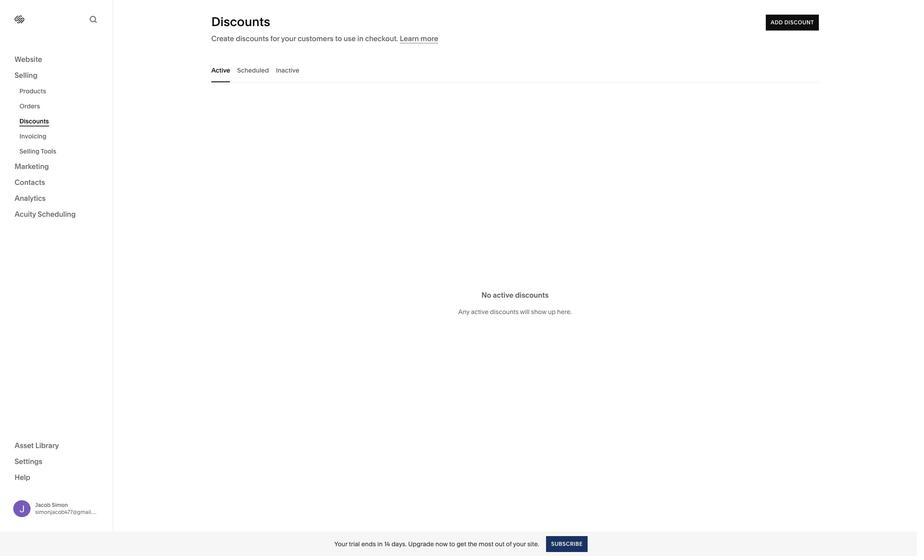 Task type: locate. For each thing, give the bounding box(es) containing it.
1 vertical spatial selling
[[19, 147, 39, 155]]

selling for selling tools
[[19, 147, 39, 155]]

trial
[[349, 540, 360, 548]]

your right for in the left of the page
[[281, 34, 296, 43]]

0 vertical spatial selling
[[15, 71, 37, 80]]

contacts link
[[15, 177, 98, 188]]

0 horizontal spatial to
[[335, 34, 342, 43]]

to left 'get'
[[450, 540, 456, 548]]

active right no
[[493, 291, 514, 299]]

scheduled button
[[237, 58, 269, 82]]

discounts up 'create'
[[212, 14, 270, 29]]

tab list
[[212, 58, 820, 82]]

in right use
[[358, 34, 364, 43]]

your right of on the bottom right of page
[[514, 540, 526, 548]]

in left 14
[[378, 540, 383, 548]]

selling
[[15, 71, 37, 80], [19, 147, 39, 155]]

website
[[15, 55, 42, 64]]

0 horizontal spatial active
[[471, 308, 489, 316]]

now
[[436, 540, 448, 548]]

website link
[[15, 54, 98, 65]]

asset
[[15, 441, 34, 450]]

discounts
[[236, 34, 269, 43], [516, 291, 549, 299], [490, 308, 519, 316]]

active
[[212, 66, 230, 74]]

analytics
[[15, 194, 46, 203]]

1 vertical spatial your
[[514, 540, 526, 548]]

0 vertical spatial in
[[358, 34, 364, 43]]

orders
[[19, 102, 40, 110]]

discounts left for in the left of the page
[[236, 34, 269, 43]]

scheduled
[[237, 66, 269, 74]]

1 horizontal spatial to
[[450, 540, 456, 548]]

library
[[35, 441, 59, 450]]

learn more link
[[400, 34, 439, 43]]

marketing
[[15, 162, 49, 171]]

0 horizontal spatial in
[[358, 34, 364, 43]]

discounts
[[212, 14, 270, 29], [19, 117, 49, 125]]

get
[[457, 540, 467, 548]]

settings link
[[15, 456, 98, 467]]

1 vertical spatial in
[[378, 540, 383, 548]]

selling down the website
[[15, 71, 37, 80]]

products
[[19, 87, 46, 95]]

settings
[[15, 457, 42, 466]]

subscribe
[[552, 541, 583, 547]]

out
[[495, 540, 505, 548]]

tools
[[41, 147, 56, 155]]

will
[[520, 308, 530, 316]]

help link
[[15, 472, 30, 482]]

scheduling
[[38, 210, 76, 219]]

customers
[[298, 34, 334, 43]]

your trial ends in 14 days. upgrade now to get the most out of your site.
[[335, 540, 540, 548]]

days.
[[392, 540, 407, 548]]

learn
[[400, 34, 419, 43]]

selling tools link
[[19, 144, 103, 159]]

active
[[493, 291, 514, 299], [471, 308, 489, 316]]

in
[[358, 34, 364, 43], [378, 540, 383, 548]]

selling up marketing
[[19, 147, 39, 155]]

jacob
[[35, 502, 51, 508]]

asset library link
[[15, 441, 98, 451]]

discounts link
[[19, 114, 103, 129]]

to
[[335, 34, 342, 43], [450, 540, 456, 548]]

create
[[212, 34, 234, 43]]

active right any
[[471, 308, 489, 316]]

create discounts for your customers to use in checkout. learn more
[[212, 34, 439, 43]]

most
[[479, 540, 494, 548]]

asset library
[[15, 441, 59, 450]]

1 vertical spatial discounts
[[516, 291, 549, 299]]

discounts down no active discounts
[[490, 308, 519, 316]]

selling link
[[15, 70, 98, 81]]

discounts up invoicing
[[19, 117, 49, 125]]

1 vertical spatial active
[[471, 308, 489, 316]]

0 vertical spatial active
[[493, 291, 514, 299]]

1 horizontal spatial active
[[493, 291, 514, 299]]

up
[[549, 308, 556, 316]]

1 horizontal spatial discounts
[[212, 14, 270, 29]]

2 vertical spatial discounts
[[490, 308, 519, 316]]

1 horizontal spatial in
[[378, 540, 383, 548]]

active for no
[[493, 291, 514, 299]]

add discount
[[771, 19, 815, 26]]

discounts for any active discounts will show up here.
[[490, 308, 519, 316]]

analytics link
[[15, 193, 98, 204]]

help
[[15, 473, 30, 482]]

0 horizontal spatial your
[[281, 34, 296, 43]]

discounts up show on the right of the page
[[516, 291, 549, 299]]

orders link
[[19, 99, 103, 114]]

to left use
[[335, 34, 342, 43]]

0 horizontal spatial discounts
[[19, 117, 49, 125]]

your
[[281, 34, 296, 43], [514, 540, 526, 548]]



Task type: vqa. For each thing, say whether or not it's contained in the screenshot.
ACCOUNTS to the top
no



Task type: describe. For each thing, give the bounding box(es) containing it.
simonjacob477@gmail.com
[[35, 509, 104, 515]]

1 vertical spatial discounts
[[19, 117, 49, 125]]

0 vertical spatial to
[[335, 34, 342, 43]]

discount
[[785, 19, 815, 26]]

1 horizontal spatial your
[[514, 540, 526, 548]]

your
[[335, 540, 348, 548]]

0 vertical spatial your
[[281, 34, 296, 43]]

tab list containing active
[[212, 58, 820, 82]]

subscribe button
[[547, 536, 588, 552]]

any active discounts will show up here.
[[459, 308, 572, 316]]

invoicing link
[[19, 129, 103, 144]]

0 vertical spatial discounts
[[212, 14, 270, 29]]

14
[[384, 540, 390, 548]]

no active discounts
[[482, 291, 549, 299]]

show
[[532, 308, 547, 316]]

upgrade
[[409, 540, 434, 548]]

add discount button
[[766, 15, 820, 31]]

for
[[271, 34, 280, 43]]

invoicing
[[19, 132, 46, 140]]

ends
[[362, 540, 376, 548]]

no
[[482, 291, 492, 299]]

add
[[771, 19, 784, 26]]

acuity scheduling
[[15, 210, 76, 219]]

any
[[459, 308, 470, 316]]

marketing link
[[15, 162, 98, 172]]

contacts
[[15, 178, 45, 187]]

simon
[[52, 502, 68, 508]]

here.
[[558, 308, 572, 316]]

site.
[[528, 540, 540, 548]]

active for any
[[471, 308, 489, 316]]

selling tools
[[19, 147, 56, 155]]

discounts for no active discounts
[[516, 291, 549, 299]]

acuity
[[15, 210, 36, 219]]

products link
[[19, 84, 103, 99]]

checkout.
[[365, 34, 398, 43]]

of
[[506, 540, 512, 548]]

more
[[421, 34, 439, 43]]

acuity scheduling link
[[15, 209, 98, 220]]

active button
[[212, 58, 230, 82]]

use
[[344, 34, 356, 43]]

the
[[468, 540, 478, 548]]

jacob simon simonjacob477@gmail.com
[[35, 502, 104, 515]]

inactive button
[[276, 58, 300, 82]]

0 vertical spatial discounts
[[236, 34, 269, 43]]

1 vertical spatial to
[[450, 540, 456, 548]]

selling for selling
[[15, 71, 37, 80]]

inactive
[[276, 66, 300, 74]]



